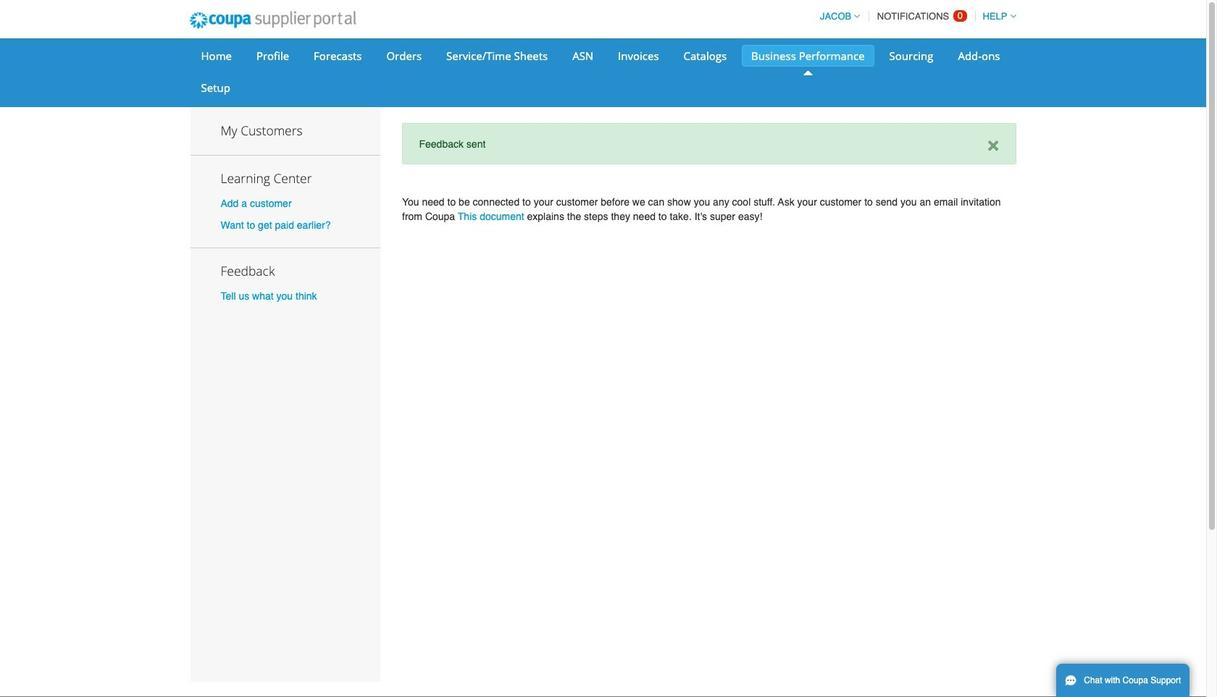 Task type: locate. For each thing, give the bounding box(es) containing it.
coupa supplier portal image
[[179, 2, 366, 38]]

navigation
[[814, 2, 1016, 30]]



Task type: vqa. For each thing, say whether or not it's contained in the screenshot.
Commodity ELEMENT
no



